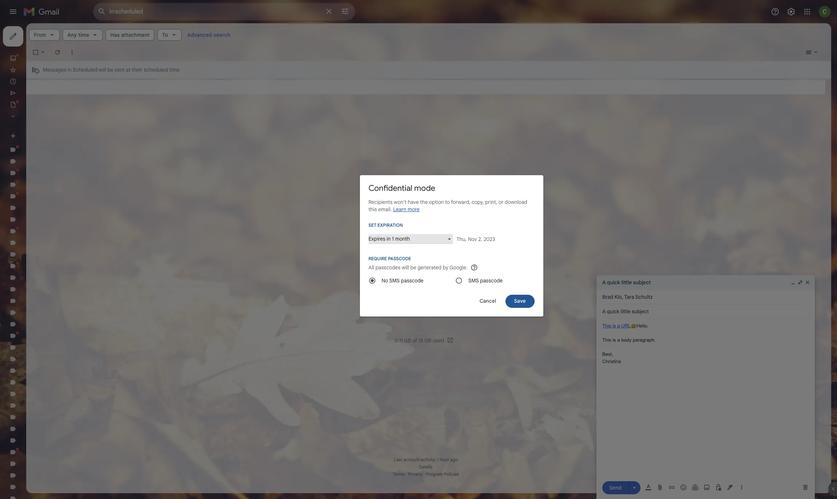 Task type: describe. For each thing, give the bounding box(es) containing it.
advanced search
[[187, 32, 230, 38]]

will inside main content
[[99, 67, 106, 73]]

sms passcode
[[469, 278, 503, 284]]

confidential mode
[[369, 183, 435, 193]]

no
[[382, 278, 388, 284]]

2 passcode from the left
[[480, 278, 503, 284]]

search
[[214, 32, 230, 38]]

the
[[420, 199, 428, 206]]

scheduled
[[144, 67, 168, 73]]

1 inside last account activity: 1 hour ago details terms · privacy · program policies
[[437, 458, 439, 463]]

download
[[505, 199, 528, 206]]

print,
[[485, 199, 497, 206]]

policies
[[444, 472, 459, 478]]

search mail image
[[95, 5, 108, 18]]

learn more
[[393, 206, 420, 213]]

all
[[369, 264, 374, 271]]

generated
[[418, 264, 442, 271]]

1 inside option
[[392, 236, 394, 242]]

in for 1
[[387, 236, 391, 242]]

settings image
[[787, 7, 796, 16]]

thu, nov 2, 2023
[[457, 236, 495, 243]]

of
[[412, 338, 417, 344]]

privacy link
[[408, 472, 423, 478]]

save button
[[505, 295, 535, 308]]

confidential
[[369, 183, 412, 193]]

forward,
[[451, 199, 470, 206]]

be inside confidential mode dialog
[[410, 264, 416, 271]]

expires in 1 month
[[369, 236, 410, 242]]

to
[[445, 199, 450, 206]]

in for scheduled
[[68, 67, 72, 73]]

advanced search options image
[[338, 4, 352, 19]]

set expiration
[[369, 223, 403, 228]]

this
[[369, 206, 377, 213]]

recipients won't have the option to forward, copy, print, or download this email.
[[369, 199, 528, 213]]

set
[[369, 223, 377, 228]]

privacy
[[408, 472, 423, 478]]

their
[[132, 67, 143, 73]]

1 passcode from the left
[[401, 278, 424, 284]]

will inside confidential mode dialog
[[402, 264, 409, 271]]

or
[[499, 199, 504, 206]]

clear search image
[[322, 4, 336, 19]]

confidential mode heading
[[369, 183, 435, 193]]

2,
[[478, 236, 482, 243]]

0 horizontal spatial be
[[107, 67, 113, 73]]

2 gb from the left
[[425, 338, 432, 344]]

copy,
[[472, 199, 484, 206]]

hour
[[440, 458, 449, 463]]

learn
[[393, 206, 407, 213]]

1 · from the left
[[406, 472, 407, 478]]

program policies link
[[426, 472, 459, 478]]

messages in scheduled will be sent at their scheduled time.
[[43, 67, 181, 73]]

sent
[[115, 67, 125, 73]]

advanced
[[187, 32, 212, 38]]

scheduled
[[73, 67, 97, 73]]

won't
[[394, 199, 407, 206]]

save
[[514, 298, 526, 305]]

passcodes
[[376, 264, 401, 271]]

advanced search button
[[184, 28, 233, 42]]

follow link to manage storage image
[[447, 337, 454, 345]]

all passcodes will be generated by google.
[[369, 264, 468, 271]]

15
[[419, 338, 423, 344]]

has
[[110, 32, 120, 38]]



Task type: vqa. For each thing, say whether or not it's contained in the screenshot.
'Privacy'
yes



Task type: locate. For each thing, give the bounding box(es) containing it.
passcode down all passcodes will be generated by google.
[[401, 278, 424, 284]]

will
[[99, 67, 106, 73], [402, 264, 409, 271]]

· right the terms link
[[406, 472, 407, 478]]

no sms passcode
[[382, 278, 424, 284]]

in right messages
[[68, 67, 72, 73]]

in
[[68, 67, 72, 73], [387, 236, 391, 242]]

2 · from the left
[[424, 472, 425, 478]]

expiration
[[378, 223, 403, 228]]

has attachment
[[110, 32, 150, 38]]

sms right no
[[389, 278, 400, 284]]

no sms passcode - if your recipient doesn't use gmail, they'll get a passcode by email.
sms passcode - recipients will get a passcode by sms (text message). tooltip
[[471, 264, 478, 271]]

details link
[[419, 465, 433, 470]]

0 horizontal spatial sms
[[389, 278, 400, 284]]

will down passcode
[[402, 264, 409, 271]]

cancel
[[480, 298, 496, 305]]

program
[[426, 472, 443, 478]]

more
[[408, 206, 420, 213]]

passcode up cancel
[[480, 278, 503, 284]]

navigation
[[0, 23, 87, 500]]

terms link
[[393, 472, 405, 478]]

1 vertical spatial be
[[410, 264, 416, 271]]

thu,
[[457, 236, 467, 243]]

be left generated
[[410, 264, 416, 271]]

1 horizontal spatial gb
[[425, 338, 432, 344]]

passcode
[[401, 278, 424, 284], [480, 278, 503, 284]]

toggle split pane mode image
[[805, 49, 813, 56]]

gb right 15
[[425, 338, 432, 344]]

recipients
[[369, 199, 393, 206]]

gb left of
[[404, 338, 411, 344]]

main content containing has attachment
[[26, 23, 832, 494]]

require
[[369, 256, 387, 262]]

expires in 1 month option
[[369, 234, 410, 244]]

1 horizontal spatial ·
[[424, 472, 425, 478]]

will left sent
[[99, 67, 106, 73]]

0 horizontal spatial 1
[[392, 236, 394, 242]]

email.
[[378, 206, 392, 213]]

in inside main content
[[68, 67, 72, 73]]

1 horizontal spatial sms
[[469, 278, 479, 284]]

option
[[429, 199, 444, 206]]

details
[[419, 465, 433, 470]]

nov
[[468, 236, 477, 243]]

time.
[[169, 67, 181, 73]]

1 vertical spatial will
[[402, 264, 409, 271]]

last account activity: 1 hour ago details terms · privacy · program policies
[[393, 458, 459, 478]]

2023
[[484, 236, 495, 243]]

1
[[392, 236, 394, 242], [437, 458, 439, 463]]

1 horizontal spatial passcode
[[480, 278, 503, 284]]

be left sent
[[107, 67, 113, 73]]

attachment
[[121, 32, 150, 38]]

0 vertical spatial be
[[107, 67, 113, 73]]

cancel button
[[473, 295, 503, 308]]

activity:
[[421, 458, 436, 463]]

1 vertical spatial in
[[387, 236, 391, 242]]

0 vertical spatial 1
[[392, 236, 394, 242]]

expires in 1 month list box
[[369, 234, 453, 244]]

0 horizontal spatial gb
[[404, 338, 411, 344]]

passcode
[[388, 256, 411, 262]]

1 horizontal spatial 1
[[437, 458, 439, 463]]

· down details
[[424, 472, 425, 478]]

in right expires
[[387, 236, 391, 242]]

sms
[[389, 278, 400, 284], [469, 278, 479, 284]]

google.
[[450, 264, 468, 271]]

account
[[404, 458, 420, 463]]

learn more link
[[393, 206, 420, 213]]

at
[[126, 67, 130, 73]]

None search field
[[93, 3, 355, 20]]

sms down no sms passcode - if your recipient doesn't use gmail, they'll get a passcode by email.
sms passcode - recipients will get a passcode by sms (text message). tooltip
[[469, 278, 479, 284]]

gb
[[404, 338, 411, 344], [425, 338, 432, 344]]

1 gb from the left
[[404, 338, 411, 344]]

mode
[[414, 183, 435, 193]]

in inside option
[[387, 236, 391, 242]]

1 horizontal spatial be
[[410, 264, 416, 271]]

month
[[395, 236, 410, 242]]

be
[[107, 67, 113, 73], [410, 264, 416, 271]]

1 horizontal spatial will
[[402, 264, 409, 271]]

1 horizontal spatial in
[[387, 236, 391, 242]]

0 horizontal spatial in
[[68, 67, 72, 73]]

1 vertical spatial 1
[[437, 458, 439, 463]]

0.11
[[395, 338, 403, 344]]

refresh image
[[54, 49, 61, 56]]

expires
[[369, 236, 385, 242]]

0 horizontal spatial ·
[[406, 472, 407, 478]]

0.11 gb of 15 gb used
[[395, 338, 444, 344]]

messages
[[43, 67, 66, 73]]

main content
[[26, 23, 832, 494]]

0 vertical spatial in
[[68, 67, 72, 73]]

1 sms from the left
[[389, 278, 400, 284]]

2 sms from the left
[[469, 278, 479, 284]]

0 horizontal spatial will
[[99, 67, 106, 73]]

0 vertical spatial will
[[99, 67, 106, 73]]

·
[[406, 472, 407, 478], [424, 472, 425, 478]]

0 horizontal spatial passcode
[[401, 278, 424, 284]]

terms
[[393, 472, 405, 478]]

1 left hour at the right of page
[[437, 458, 439, 463]]

last
[[394, 458, 402, 463]]

require passcode
[[369, 256, 411, 262]]

used
[[433, 338, 444, 344]]

have
[[408, 199, 419, 206]]

by
[[443, 264, 448, 271]]

confidential mode dialog
[[360, 175, 543, 317]]

ago
[[450, 458, 458, 463]]

1 left month
[[392, 236, 394, 242]]

has attachment button
[[106, 29, 155, 41]]



